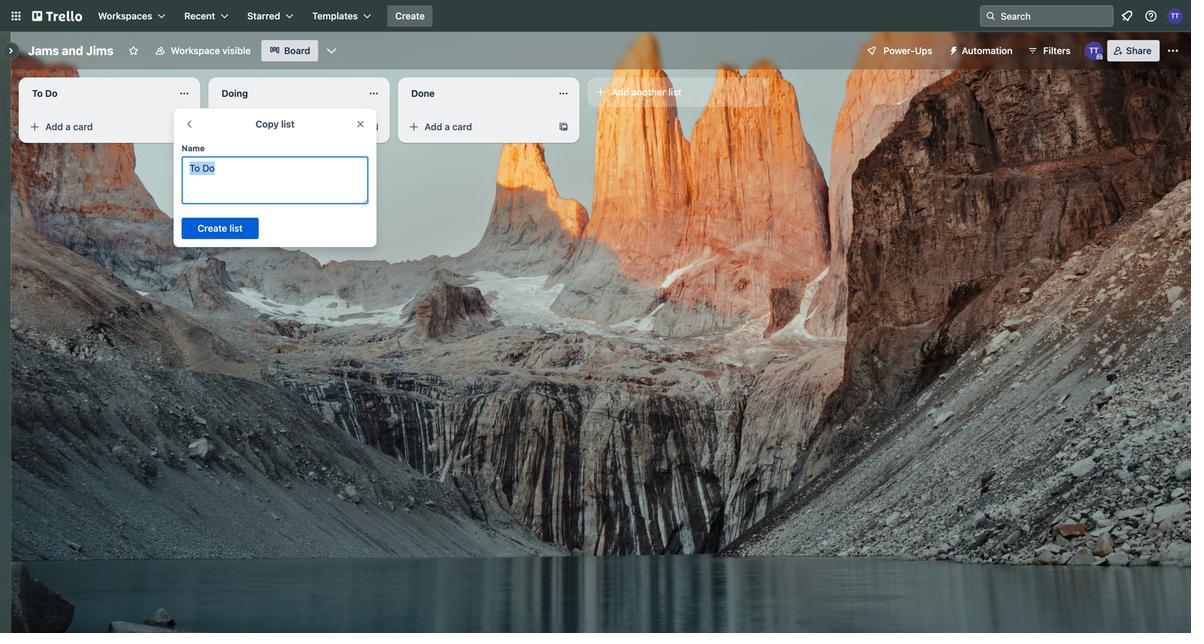 Task type: locate. For each thing, give the bounding box(es) containing it.
1 horizontal spatial card
[[263, 121, 282, 132]]

automation
[[962, 45, 1013, 56]]

0 horizontal spatial add a card button
[[24, 116, 174, 138]]

2 horizontal spatial card
[[452, 121, 472, 132]]

power-
[[884, 45, 915, 56]]

2 add a card button from the left
[[214, 116, 363, 138]]

a down done text box at the top left of page
[[445, 121, 450, 132]]

2 horizontal spatial add a card button
[[403, 116, 553, 138]]

1 horizontal spatial add a card button
[[214, 116, 363, 138]]

0 notifications image
[[1119, 8, 1135, 24]]

ups
[[915, 45, 933, 56]]

show menu image
[[1167, 44, 1180, 57]]

another
[[632, 86, 666, 97]]

Search field
[[996, 6, 1113, 26]]

jims
[[86, 43, 113, 58]]

list right copy
[[281, 119, 295, 130]]

1 card from the left
[[73, 121, 93, 132]]

add left copy
[[235, 121, 253, 132]]

add a card button down doing text field
[[214, 116, 363, 138]]

power-ups
[[884, 45, 933, 56]]

1 horizontal spatial create from template… image
[[369, 122, 379, 132]]

add inside button
[[612, 86, 629, 97]]

add a card for add a card button corresponding to to do
[[45, 121, 93, 132]]

card
[[73, 121, 93, 132], [263, 121, 282, 132], [452, 121, 472, 132]]

3 add a card from the left
[[425, 121, 472, 132]]

2 add a card from the left
[[235, 121, 282, 132]]

create from template… image for to do
[[179, 122, 190, 132]]

card for add a card button corresponding to to do
[[73, 121, 93, 132]]

templates
[[312, 10, 358, 21]]

card down doing text field
[[263, 121, 282, 132]]

add a card down done on the left top of the page
[[425, 121, 472, 132]]

add
[[612, 86, 629, 97], [45, 121, 63, 132], [235, 121, 253, 132], [425, 121, 442, 132]]

workspaces button
[[90, 5, 174, 27]]

filters
[[1043, 45, 1071, 56]]

2 horizontal spatial a
[[445, 121, 450, 132]]

0 horizontal spatial card
[[73, 121, 93, 132]]

0 horizontal spatial a
[[66, 121, 71, 132]]

add a card down doing
[[235, 121, 282, 132]]

create from template… image
[[179, 122, 190, 132], [369, 122, 379, 132]]

add a card button
[[24, 116, 174, 138], [214, 116, 363, 138], [403, 116, 553, 138]]

recent button
[[176, 5, 237, 27]]

share button
[[1108, 40, 1160, 61]]

1 horizontal spatial add a card
[[235, 121, 282, 132]]

1 a from the left
[[66, 121, 71, 132]]

add a card down do on the left top of the page
[[45, 121, 93, 132]]

a
[[66, 121, 71, 132], [255, 121, 260, 132], [445, 121, 450, 132]]

create
[[395, 10, 425, 21]]

list
[[668, 86, 682, 97], [281, 119, 295, 130]]

a down doing text field
[[255, 121, 260, 132]]

add another list
[[612, 86, 682, 97]]

None submit
[[182, 218, 259, 239]]

3 card from the left
[[452, 121, 472, 132]]

1 vertical spatial list
[[281, 119, 295, 130]]

a for 3rd add a card button from left
[[445, 121, 450, 132]]

share
[[1126, 45, 1152, 56]]

2 create from template… image from the left
[[369, 122, 379, 132]]

star or unstar board image
[[128, 45, 139, 56]]

add another list button
[[588, 77, 769, 107]]

board
[[284, 45, 310, 56]]

0 horizontal spatial list
[[281, 119, 295, 130]]

3 a from the left
[[445, 121, 450, 132]]

Done text field
[[403, 83, 550, 104]]

2 horizontal spatial add a card
[[425, 121, 472, 132]]

card down done text box at the top left of page
[[452, 121, 472, 132]]

terry turtle (terryturtle) image
[[1167, 8, 1183, 24]]

Doing text field
[[214, 83, 361, 104]]

starred
[[247, 10, 280, 21]]

and
[[62, 43, 83, 58]]

to
[[32, 88, 43, 99]]

templates button
[[304, 5, 379, 27]]

jams and jims
[[28, 43, 113, 58]]

back to home image
[[32, 5, 82, 27]]

0 horizontal spatial create from template… image
[[179, 122, 190, 132]]

To Do text field
[[24, 83, 171, 104]]

add a card button down to do text box
[[24, 116, 174, 138]]

done
[[411, 88, 435, 99]]

add a card button down done text box at the top left of page
[[403, 116, 553, 138]]

filters button
[[1023, 40, 1075, 61]]

0 vertical spatial list
[[668, 86, 682, 97]]

search image
[[986, 11, 996, 21]]

card down to do text box
[[73, 121, 93, 132]]

copy
[[256, 119, 279, 130]]

do
[[45, 88, 58, 99]]

1 add a card from the left
[[45, 121, 93, 132]]

1 create from template… image from the left
[[179, 122, 190, 132]]

a down to do text box
[[66, 121, 71, 132]]

1 add a card button from the left
[[24, 116, 174, 138]]

list right another
[[668, 86, 682, 97]]

a for add a card button corresponding to to do
[[66, 121, 71, 132]]

1 horizontal spatial list
[[668, 86, 682, 97]]

doing
[[222, 88, 248, 99]]

list inside button
[[668, 86, 682, 97]]

add left another
[[612, 86, 629, 97]]

add a card
[[45, 121, 93, 132], [235, 121, 282, 132], [425, 121, 472, 132]]

0 horizontal spatial add a card
[[45, 121, 93, 132]]

visible
[[222, 45, 251, 56]]

add a card button for to do
[[24, 116, 174, 138]]

1 horizontal spatial a
[[255, 121, 260, 132]]



Task type: vqa. For each thing, say whether or not it's contained in the screenshot.
the 1
no



Task type: describe. For each thing, give the bounding box(es) containing it.
2 card from the left
[[263, 121, 282, 132]]

open information menu image
[[1144, 9, 1158, 23]]

to do
[[32, 88, 58, 99]]

workspace visible
[[171, 45, 251, 56]]

Board name text field
[[21, 40, 120, 61]]

add down do on the left top of the page
[[45, 121, 63, 132]]

switch to… image
[[9, 9, 23, 23]]

primary element
[[0, 0, 1191, 32]]

To Do text field
[[182, 156, 369, 204]]

power-ups button
[[857, 40, 941, 61]]

3 add a card button from the left
[[403, 116, 553, 138]]

create from template… image
[[558, 122, 569, 132]]

board link
[[261, 40, 318, 61]]

automation button
[[943, 40, 1021, 61]]

name
[[182, 144, 205, 153]]

add a card for 3rd add a card button from left
[[425, 121, 472, 132]]

customize views image
[[325, 44, 338, 57]]

add a card button for doing
[[214, 116, 363, 138]]

create from template… image for doing
[[369, 122, 379, 132]]

workspace visible button
[[147, 40, 259, 61]]

starred button
[[239, 5, 302, 27]]

workspace
[[171, 45, 220, 56]]

terry turtle (terryturtle) image
[[1085, 41, 1104, 60]]

jams
[[28, 43, 59, 58]]

sm image
[[943, 40, 962, 59]]

card for 3rd add a card button from left
[[452, 121, 472, 132]]

this member is an admin of this board. image
[[1097, 54, 1103, 60]]

recent
[[184, 10, 215, 21]]

add down done on the left top of the page
[[425, 121, 442, 132]]

2 a from the left
[[255, 121, 260, 132]]

copy list
[[256, 119, 295, 130]]

workspaces
[[98, 10, 152, 21]]

create button
[[387, 5, 433, 27]]



